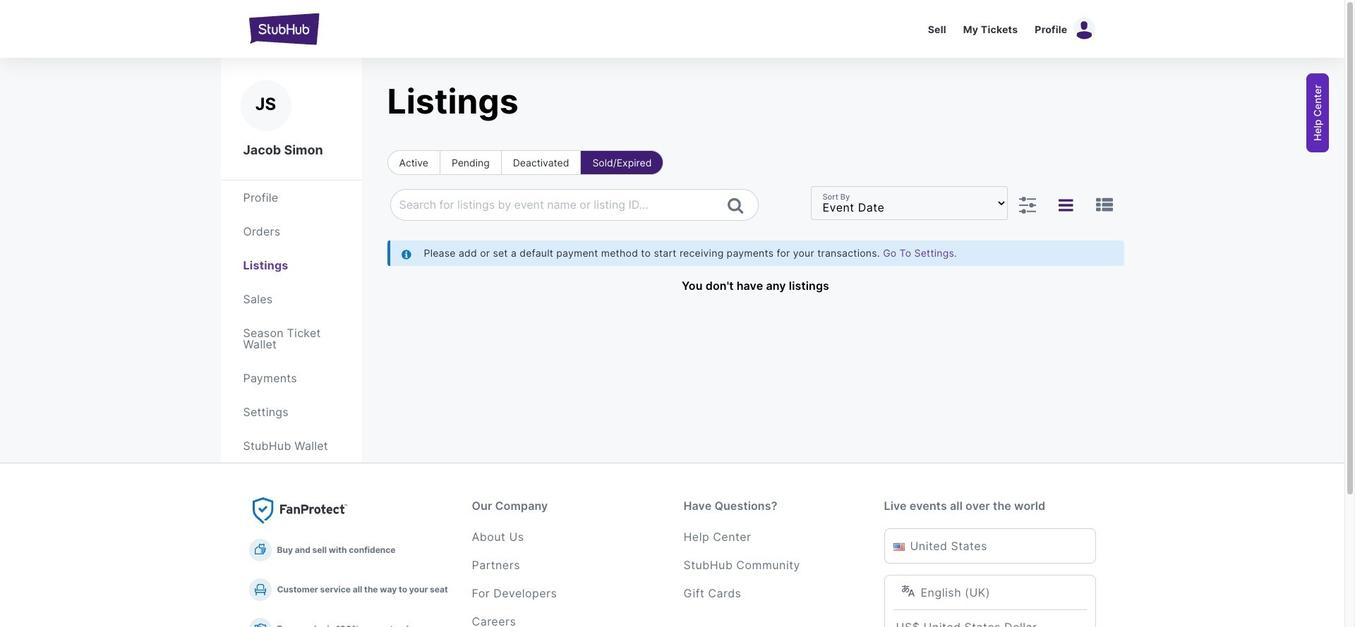 Task type: vqa. For each thing, say whether or not it's contained in the screenshot.
Search for listings by event name or listing ID... text box at the top of the page
yes



Task type: locate. For each thing, give the bounding box(es) containing it.
Search for listings by event name or listing ID... text field
[[391, 190, 714, 220]]



Task type: describe. For each thing, give the bounding box(es) containing it.
stubhub image
[[249, 11, 319, 47]]



